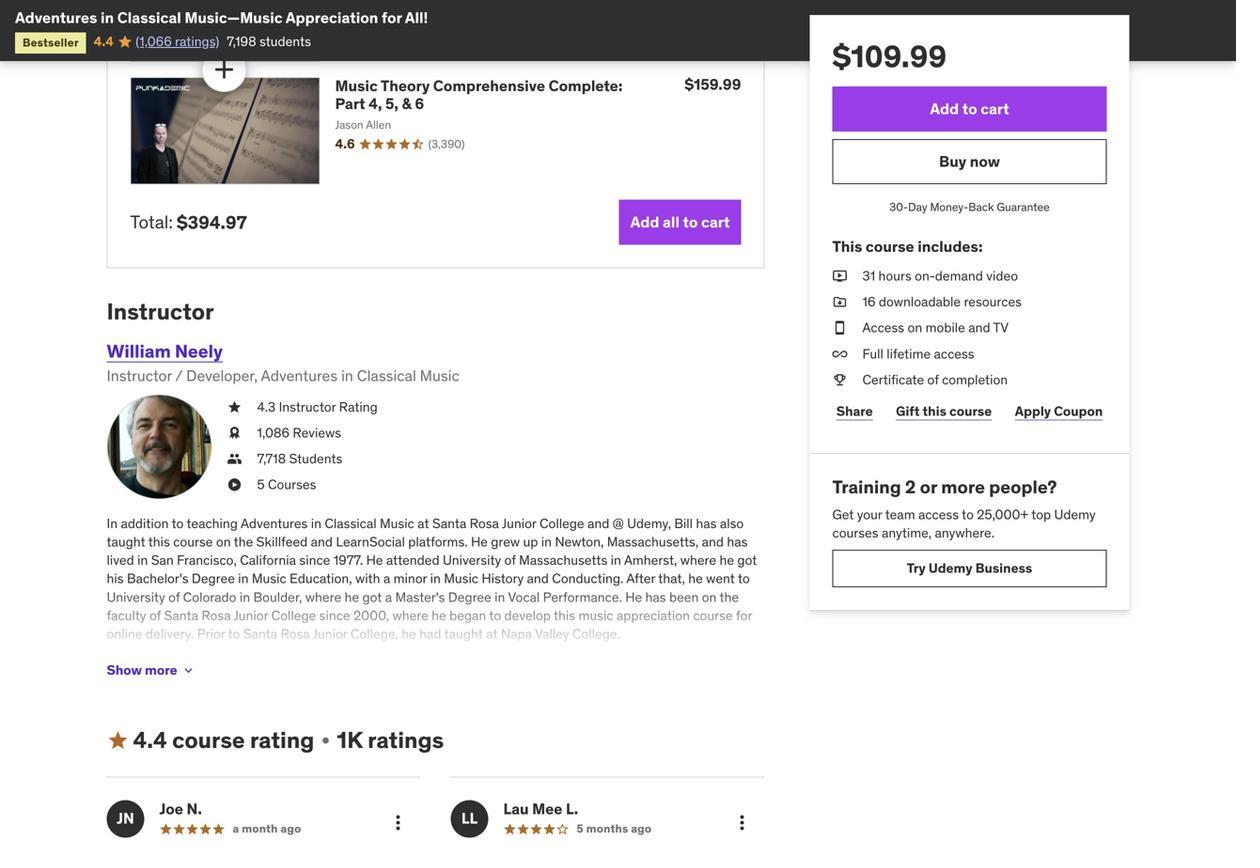 Task type: vqa. For each thing, say whether or not it's contained in the screenshot.
operas,
yes



Task type: describe. For each thing, give the bounding box(es) containing it.
top
[[1032, 506, 1051, 523]]

show more
[[107, 662, 177, 679]]

and down also
[[702, 534, 724, 550]]

0 vertical spatial adventures
[[15, 8, 97, 27]]

ratings
[[368, 726, 444, 754]]

music theory comprehensive complete: part 4, 5, & 6 jason allen
[[335, 76, 623, 132]]

almaviva
[[690, 707, 742, 724]]

30-day money-back guarantee
[[890, 200, 1050, 214]]

1 horizontal spatial francisco
[[492, 670, 549, 687]]

of down full lifetime access
[[927, 371, 939, 388]]

buy
[[939, 152, 967, 171]]

0 horizontal spatial been
[[368, 688, 398, 705]]

(3,390)
[[428, 137, 465, 152]]

jason
[[335, 117, 364, 132]]

buy now
[[939, 152, 1000, 171]]

xsmall image for 5 courses
[[227, 476, 242, 494]]

online
[[107, 626, 142, 643]]

and up the vocal
[[527, 570, 549, 587]]

0 vertical spatial francisco
[[394, 652, 451, 669]]

people?
[[989, 476, 1057, 498]]

also
[[720, 515, 744, 532]]

0 horizontal spatial san
[[151, 552, 174, 569]]

this inside in addition to teaching adventures in classical music at santa rosa junior college and @ udemy, bill has also taught this course on the skillfeed and learnsocial platforms. he grew up in newton, massachusetts, and has lived in san francisco, california since 1977. he attended university of massachusetts in amherst, where he got his bachelor's degree in music education, with a minor in music history and conducting. after that, he went to university of colorado in boulder, where he got a master's degree in vocal performance. he has been on the faculty of santa rosa junior college since 2000, where he began to develop this music appreciation course for online delivery. prior to santa rosa junior college, he had taught at napa valley college. in his other life, he is a classical singer in the san francisco bay area, enjoying performing in many operas, musicals and choral concerts. he has sung in the chorus with san francisco opera in 11 productions. as a soloist, some of his favorite solo performances have been the title roles of mozart's don giovanni, sondheim's sweeney todd, and leigh/wasserman's man of la mancha as well as baron scarpia in puccini's tosca, count almaviva in mozart's the marriage of figaro, danilo in lehar's the merry widow, voltaire/pangloss in bernstein's candide and most recently, dr. falke in die fledermaus.
[[554, 607, 575, 624]]

1,086
[[257, 425, 290, 441]]

appreciation
[[286, 8, 378, 27]]

0 horizontal spatial at
[[418, 515, 429, 532]]

have
[[337, 688, 365, 705]]

1 vertical spatial his
[[121, 652, 138, 669]]

4.4 course rating
[[133, 726, 314, 754]]

voltaire/pangloss
[[505, 725, 610, 742]]

1 vertical spatial on
[[216, 534, 231, 550]]

4.6
[[335, 136, 355, 152]]

2 vertical spatial his
[[157, 688, 174, 705]]

the up sung
[[346, 652, 365, 669]]

1 horizontal spatial with
[[438, 670, 463, 687]]

sung
[[327, 670, 356, 687]]

he up had
[[432, 607, 446, 624]]

xsmall image for full lifetime access
[[832, 345, 848, 363]]

udemy inside training 2 or more people? get your team access to 25,000+ top udemy courses anytime, anywhere.
[[1054, 506, 1096, 523]]

4,
[[369, 94, 382, 113]]

music inside music theory comprehensive complete: part 4, 5, & 6 jason allen
[[335, 76, 378, 95]]

a up the 2000,
[[385, 589, 392, 606]]

5 for 5 months ago
[[577, 822, 584, 836]]

30-
[[890, 200, 908, 214]]

he up the 2000,
[[345, 589, 359, 606]]

he down learnsocial
[[366, 552, 383, 569]]

adventures in classical music—music appreciation for all!
[[15, 8, 428, 27]]

to inside training 2 or more people? get your team access to 25,000+ top udemy courses anytime, anywhere.
[[962, 506, 974, 523]]

the down went
[[720, 589, 739, 606]]

ll
[[461, 809, 478, 828]]

part
[[335, 94, 365, 113]]

productions.
[[619, 670, 692, 687]]

0 vertical spatial since
[[299, 552, 330, 569]]

2000,
[[353, 607, 389, 624]]

lehar's
[[352, 725, 395, 742]]

additional actions for review by lau mee l. image
[[731, 812, 754, 834]]

instructor inside william neely instructor / developer, adventures in classical music
[[107, 366, 172, 386]]

gift this course link
[[892, 393, 996, 431]]

allen
[[366, 117, 391, 132]]

share
[[836, 403, 873, 420]]

3390 reviews element
[[428, 136, 465, 152]]

to right the 'all'
[[683, 212, 698, 232]]

master's
[[395, 589, 445, 606]]

ago for joe n.
[[281, 822, 301, 836]]

of down musicals
[[142, 688, 154, 705]]

1 vertical spatial mozart's
[[107, 725, 156, 742]]

in addition to teaching adventures in classical music at santa rosa junior college and @ udemy, bill has also taught this course on the skillfeed and learnsocial platforms. he grew up in newton, massachusetts, and has lived in san francisco, california since 1977. he attended university of massachusetts in amherst, where he got his bachelor's degree in music education, with a minor in music history and conducting. after that, he went to university of colorado in boulder, where he got a master's degree in vocal performance. he has been on the faculty of santa rosa junior college since 2000, where he began to develop this music appreciation course for online delivery. prior to santa rosa junior college, he had taught at napa valley college. in his other life, he is a classical singer in the san francisco bay area, enjoying performing in many operas, musicals and choral concerts. he has sung in the chorus with san francisco opera in 11 productions. as a soloist, some of his favorite solo performances have been the title roles of mozart's don giovanni, sondheim's sweeney todd, and leigh/wasserman's man of la mancha as well as baron scarpia in puccini's tosca, count almaviva in mozart's the marriage of figaro, danilo in lehar's the merry widow, voltaire/pangloss in bernstein's candide and most recently, dr. falke in die fledermaus.
[[107, 515, 765, 761]]

0 vertical spatial his
[[107, 570, 124, 587]]

xsmall image for 16 downloadable resources
[[832, 293, 848, 311]]

tosca,
[[611, 707, 648, 724]]

&
[[402, 94, 412, 113]]

1977.
[[333, 552, 363, 569]]

n.
[[187, 799, 202, 819]]

he up went
[[720, 552, 734, 569]]

gift this course
[[896, 403, 992, 420]]

to right prior
[[228, 626, 240, 643]]

bestseller
[[23, 35, 79, 50]]

1,086 reviews
[[257, 425, 341, 441]]

he left is
[[199, 652, 214, 669]]

the down chorus on the bottom left
[[400, 688, 420, 705]]

course down went
[[693, 607, 733, 624]]

die
[[286, 744, 305, 761]]

day
[[908, 200, 928, 214]]

xsmall image for access on mobile and tv
[[832, 319, 848, 337]]

$159.99
[[685, 75, 741, 94]]

5 courses
[[257, 476, 316, 493]]

for inside in addition to teaching adventures in classical music at santa rosa junior college and @ udemy, bill has also taught this course on the skillfeed and learnsocial platforms. he grew up in newton, massachusetts, and has lived in san francisco, california since 1977. he attended university of massachusetts in amherst, where he got his bachelor's degree in music education, with a minor in music history and conducting. after that, he went to university of colorado in boulder, where he got a master's degree in vocal performance. he has been on the faculty of santa rosa junior college since 2000, where he began to develop this music appreciation course for online delivery. prior to santa rosa junior college, he had taught at napa valley college. in his other life, he is a classical singer in the san francisco bay area, enjoying performing in many operas, musicals and choral concerts. he has sung in the chorus with san francisco opera in 11 productions. as a soloist, some of his favorite solo performances have been the title roles of mozart's don giovanni, sondheim's sweeney todd, and leigh/wasserman's man of la mancha as well as baron scarpia in puccini's tosca, count almaviva in mozart's the marriage of figaro, danilo in lehar's the merry widow, voltaire/pangloss in bernstein's candide and most recently, dr. falke in die fledermaus.
[[736, 607, 752, 624]]

courses
[[268, 476, 316, 493]]

1k
[[337, 726, 363, 754]]

music theory comprehensive complete: part 4, 5, & 6 link
[[335, 76, 623, 113]]

he up performances
[[283, 670, 300, 687]]

of up falke
[[240, 725, 251, 742]]

a right is
[[230, 652, 237, 669]]

0 vertical spatial rosa
[[470, 515, 499, 532]]

xsmall image left 1k
[[318, 733, 333, 748]]

adventures inside in addition to teaching adventures in classical music at santa rosa junior college and @ udemy, bill has also taught this course on the skillfeed and learnsocial platforms. he grew up in newton, massachusetts, and has lived in san francisco, california since 1977. he attended university of massachusetts in amherst, where he got his bachelor's degree in music education, with a minor in music history and conducting. after that, he went to university of colorado in boulder, where he got a master's degree in vocal performance. he has been on the faculty of santa rosa junior college since 2000, where he began to develop this music appreciation course for online delivery. prior to santa rosa junior college, he had taught at napa valley college. in his other life, he is a classical singer in the san francisco bay area, enjoying performing in many operas, musicals and choral concerts. he has sung in the chorus with san francisco opera in 11 productions. as a soloist, some of his favorite solo performances have been the title roles of mozart's don giovanni, sondheim's sweeney todd, and leigh/wasserman's man of la mancha as well as baron scarpia in puccini's tosca, count almaviva in mozart's the marriage of figaro, danilo in lehar's the merry widow, voltaire/pangloss in bernstein's candide and most recently, dr. falke in die fledermaus.
[[241, 515, 308, 532]]

4.4 for 4.4 course rating
[[133, 726, 167, 754]]

reviews
[[293, 425, 341, 441]]

0 horizontal spatial got
[[362, 589, 382, 606]]

many
[[648, 652, 680, 669]]

in inside william neely instructor / developer, adventures in classical music
[[341, 366, 353, 386]]

5 for 5 courses
[[257, 476, 265, 493]]

0 vertical spatial got
[[737, 552, 757, 569]]

course up francisco,
[[173, 534, 213, 550]]

grew
[[491, 534, 520, 550]]

of down grew
[[504, 552, 516, 569]]

month
[[242, 822, 278, 836]]

courses
[[832, 524, 879, 541]]

and down life,
[[161, 670, 183, 687]]

2 horizontal spatial on
[[908, 319, 922, 336]]

choral
[[186, 670, 223, 687]]

theory
[[381, 76, 430, 95]]

1 vertical spatial degree
[[448, 589, 492, 606]]

buy now button
[[832, 139, 1107, 184]]

0 horizontal spatial where
[[305, 589, 341, 606]]

get
[[832, 506, 854, 523]]

4.4 for 4.4
[[94, 33, 114, 50]]

a left minor
[[383, 570, 390, 587]]

and left tv
[[969, 319, 991, 336]]

william neely image
[[107, 394, 212, 500]]

this
[[832, 237, 862, 256]]

1 vertical spatial since
[[319, 607, 350, 624]]

falke
[[237, 744, 269, 761]]

has down also
[[727, 534, 748, 550]]

training 2 or more people? get your team access to 25,000+ top udemy courses anytime, anywhere.
[[832, 476, 1096, 541]]

college,
[[351, 626, 398, 643]]

of left the la
[[315, 707, 327, 724]]

1 horizontal spatial been
[[669, 589, 699, 606]]

anytime,
[[882, 524, 932, 541]]

to up buy now
[[962, 99, 977, 118]]

history
[[482, 570, 524, 587]]

xsmall image for certificate of completion
[[832, 371, 848, 389]]

and left most
[[107, 744, 129, 761]]

31
[[863, 267, 875, 284]]

full
[[863, 345, 884, 362]]

college.
[[572, 626, 620, 643]]

1 horizontal spatial junior
[[313, 626, 347, 643]]

the up california
[[234, 534, 253, 550]]

mee
[[532, 799, 563, 819]]

figaro,
[[254, 725, 295, 742]]

1 horizontal spatial university
[[443, 552, 501, 569]]

of up delivery. at the left of page
[[149, 607, 161, 624]]

todd,
[[107, 707, 139, 724]]

try udemy business
[[907, 560, 1033, 577]]

newton,
[[555, 534, 604, 550]]

bay
[[454, 652, 476, 669]]

add to cart
[[930, 99, 1009, 118]]

0 vertical spatial where
[[680, 552, 716, 569]]

began
[[449, 607, 486, 624]]

0 vertical spatial degree
[[192, 570, 235, 587]]

leigh/wasserman's
[[167, 707, 284, 724]]

access on mobile and tv
[[863, 319, 1009, 336]]

more inside training 2 or more people? get your team access to 25,000+ top udemy courses anytime, anywhere.
[[941, 476, 985, 498]]

2 horizontal spatial santa
[[432, 515, 467, 532]]

lau
[[503, 799, 529, 819]]

medium image
[[107, 729, 129, 752]]

of down bachelor's
[[168, 589, 180, 606]]

0 vertical spatial instructor
[[107, 298, 214, 326]]

1 horizontal spatial santa
[[243, 626, 278, 643]]

try udemy business link
[[832, 550, 1107, 588]]



Task type: locate. For each thing, give the bounding box(es) containing it.
0 vertical spatial with
[[355, 570, 380, 587]]

2 horizontal spatial san
[[467, 670, 489, 687]]

junior up up
[[502, 515, 536, 532]]

udemy,
[[627, 515, 671, 532]]

to right began
[[489, 607, 501, 624]]

2 horizontal spatial junior
[[502, 515, 536, 532]]

0 vertical spatial udemy
[[1054, 506, 1096, 523]]

junior down 'boulder,'
[[234, 607, 268, 624]]

university up history
[[443, 552, 501, 569]]

classical inside in addition to teaching adventures in classical music at santa rosa junior college and @ udemy, bill has also taught this course on the skillfeed and learnsocial platforms. he grew up in newton, massachusetts, and has lived in san francisco, california since 1977. he attended university of massachusetts in amherst, where he got his bachelor's degree in music education, with a minor in music history and conducting. after that, he went to university of colorado in boulder, where he got a master's degree in vocal performance. he has been on the faculty of santa rosa junior college since 2000, where he began to develop this music appreciation course for online delivery. prior to santa rosa junior college, he had taught at napa valley college. in his other life, he is a classical singer in the san francisco bay area, enjoying performing in many operas, musicals and choral concerts. he has sung in the chorus with san francisco opera in 11 productions. as a soloist, some of his favorite solo performances have been the title roles of mozart's don giovanni, sondheim's sweeney todd, and leigh/wasserman's man of la mancha as well as baron scarpia in puccini's tosca, count almaviva in mozart's the marriage of figaro, danilo in lehar's the merry widow, voltaire/pangloss in bernstein's candide and most recently, dr. falke in die fledermaus.
[[325, 515, 377, 532]]

the down well
[[397, 725, 419, 742]]

0 horizontal spatial as
[[397, 707, 410, 724]]

boulder,
[[253, 589, 302, 606]]

lived
[[107, 552, 134, 569]]

san down the bay
[[467, 670, 489, 687]]

been up mancha
[[368, 688, 398, 705]]

0 vertical spatial 5
[[257, 476, 265, 493]]

attended
[[386, 552, 440, 569]]

4.4 right medium image
[[133, 726, 167, 754]]

0 vertical spatial cart
[[981, 99, 1009, 118]]

1 vertical spatial add
[[630, 212, 659, 232]]

access
[[863, 319, 905, 336]]

all!
[[405, 8, 428, 27]]

junior up "singer"
[[313, 626, 347, 643]]

0 horizontal spatial 4.4
[[94, 33, 114, 50]]

university up "faculty" at the left bottom of the page
[[107, 589, 165, 606]]

instructor up 1,086 reviews
[[279, 399, 336, 415]]

xsmall image left 16
[[832, 293, 848, 311]]

develop
[[504, 607, 551, 624]]

delivery.
[[146, 626, 194, 643]]

1 horizontal spatial as
[[440, 707, 453, 724]]

or
[[920, 476, 937, 498]]

apply coupon
[[1015, 403, 1103, 420]]

0 horizontal spatial francisco
[[394, 652, 451, 669]]

access down or
[[918, 506, 959, 523]]

a left month
[[233, 822, 239, 836]]

he down after on the bottom
[[625, 589, 642, 606]]

1 horizontal spatial degree
[[448, 589, 492, 606]]

1 vertical spatial 5
[[577, 822, 584, 836]]

2 vertical spatial instructor
[[279, 399, 336, 415]]

1 vertical spatial 4.4
[[133, 726, 167, 754]]

music
[[579, 607, 613, 624]]

instructor down william
[[107, 366, 172, 386]]

sondheim's
[[633, 688, 702, 705]]

for up soloist, at the bottom right of the page
[[736, 607, 752, 624]]

on
[[908, 319, 922, 336], [216, 534, 231, 550], [702, 589, 717, 606]]

apply coupon button
[[1011, 393, 1107, 431]]

mozart's up scarpia
[[495, 688, 545, 705]]

college down 'boulder,'
[[271, 607, 316, 624]]

1 horizontal spatial cart
[[981, 99, 1009, 118]]

access inside training 2 or more people? get your team access to 25,000+ top udemy courses anytime, anywhere.
[[918, 506, 959, 523]]

0 vertical spatial college
[[540, 515, 584, 532]]

5,
[[385, 94, 399, 113]]

tv
[[993, 319, 1009, 336]]

0 horizontal spatial university
[[107, 589, 165, 606]]

and right "todd,"
[[142, 707, 164, 724]]

0 horizontal spatial mozart's
[[107, 725, 156, 742]]

where
[[680, 552, 716, 569], [305, 589, 341, 606], [392, 607, 429, 624]]

rosa up "singer"
[[281, 626, 310, 643]]

1 horizontal spatial add
[[930, 99, 959, 118]]

conducting.
[[552, 570, 624, 587]]

sweeney
[[705, 688, 758, 705]]

classical
[[240, 652, 290, 669]]

with up "roles" on the left bottom of page
[[438, 670, 463, 687]]

degree up began
[[448, 589, 492, 606]]

all
[[663, 212, 680, 232]]

mozart's down "todd,"
[[107, 725, 156, 742]]

2
[[905, 476, 916, 498]]

add to cart button
[[832, 86, 1107, 132]]

0 vertical spatial on
[[908, 319, 922, 336]]

most
[[132, 744, 161, 761]]

instructor
[[107, 298, 214, 326], [107, 366, 172, 386], [279, 399, 336, 415]]

2 horizontal spatial rosa
[[470, 515, 499, 532]]

0 horizontal spatial cart
[[701, 212, 730, 232]]

xsmall image for 4.3 instructor rating
[[227, 398, 242, 417]]

0 horizontal spatial ago
[[281, 822, 301, 836]]

he left grew
[[471, 534, 488, 550]]

2 vertical spatial san
[[467, 670, 489, 687]]

0 horizontal spatial degree
[[192, 570, 235, 587]]

teaching
[[187, 515, 238, 532]]

has down "singer"
[[303, 670, 324, 687]]

francisco up chorus on the bottom left
[[394, 652, 451, 669]]

xsmall image for 31 hours on-demand video
[[832, 267, 848, 285]]

concerts.
[[226, 670, 280, 687]]

instructor up william neely link
[[107, 298, 214, 326]]

adventures up skillfeed
[[241, 515, 308, 532]]

music inside william neely instructor / developer, adventures in classical music
[[420, 366, 459, 386]]

xsmall image left 31
[[832, 267, 848, 285]]

san down college,
[[368, 652, 391, 669]]

0 vertical spatial 4.4
[[94, 33, 114, 50]]

ago for lau mee l.
[[631, 822, 652, 836]]

1 horizontal spatial on
[[702, 589, 717, 606]]

show
[[107, 662, 142, 679]]

where up went
[[680, 552, 716, 569]]

1 horizontal spatial 5
[[577, 822, 584, 836]]

1 vertical spatial with
[[438, 670, 463, 687]]

where down education,
[[305, 589, 341, 606]]

more inside button
[[145, 662, 177, 679]]

0 horizontal spatial more
[[145, 662, 177, 679]]

got
[[737, 552, 757, 569], [362, 589, 382, 606]]

add for add to cart
[[930, 99, 959, 118]]

1 horizontal spatial college
[[540, 515, 584, 532]]

this right gift
[[923, 403, 947, 420]]

been down that,
[[669, 589, 699, 606]]

1 the from the left
[[159, 725, 181, 742]]

san up bachelor's
[[151, 552, 174, 569]]

with down 1977.
[[355, 570, 380, 587]]

(20,445)
[[427, 14, 470, 29]]

0 vertical spatial mozart's
[[495, 688, 545, 705]]

0 horizontal spatial this
[[554, 607, 575, 624]]

of up baron
[[481, 688, 492, 705]]

taught this
[[107, 534, 170, 550]]

minor
[[394, 570, 427, 587]]

as left well
[[397, 707, 410, 724]]

2 vertical spatial rosa
[[281, 626, 310, 643]]

his left favorite
[[157, 688, 174, 705]]

1 horizontal spatial where
[[392, 607, 429, 624]]

santa up classical on the bottom of the page
[[243, 626, 278, 643]]

1 horizontal spatial the
[[397, 725, 419, 742]]

joe
[[159, 799, 183, 819]]

1 horizontal spatial at
[[486, 626, 498, 643]]

cart up now
[[981, 99, 1009, 118]]

mobile
[[926, 319, 965, 336]]

31 hours on-demand video
[[863, 267, 1018, 284]]

on down 'teaching'
[[216, 534, 231, 550]]

1 vertical spatial junior
[[234, 607, 268, 624]]

1 vertical spatial got
[[362, 589, 382, 606]]

mozart's
[[495, 688, 545, 705], [107, 725, 156, 742]]

santa
[[432, 515, 467, 532], [164, 607, 198, 624], [243, 626, 278, 643]]

apply
[[1015, 403, 1051, 420]]

well
[[414, 707, 437, 724]]

7,198
[[227, 33, 256, 50]]

course down leigh/wasserman's
[[172, 726, 245, 754]]

santa up delivery. at the left of page
[[164, 607, 198, 624]]

on-
[[915, 267, 935, 284]]

0 vertical spatial for
[[382, 8, 402, 27]]

xsmall image for 7,718 students
[[227, 450, 242, 468]]

he left had
[[402, 626, 416, 643]]

0 vertical spatial add
[[930, 99, 959, 118]]

1 horizontal spatial ago
[[631, 822, 652, 836]]

0 horizontal spatial add
[[630, 212, 659, 232]]

add
[[930, 99, 959, 118], [630, 212, 659, 232]]

a right 'as'
[[713, 670, 720, 687]]

0 vertical spatial santa
[[432, 515, 467, 532]]

0 horizontal spatial junior
[[234, 607, 268, 624]]

access down mobile
[[934, 345, 975, 362]]

2 as from the left
[[440, 707, 453, 724]]

xsmall image
[[832, 267, 848, 285], [227, 398, 242, 417], [227, 476, 242, 494], [181, 663, 196, 678]]

appreciation
[[617, 607, 690, 624]]

2 vertical spatial classical
[[325, 515, 377, 532]]

add all to cart button
[[619, 200, 741, 245]]

4.3
[[257, 399, 276, 415]]

xsmall image for 1,086 reviews
[[227, 424, 242, 442]]

2 vertical spatial junior
[[313, 626, 347, 643]]

0 vertical spatial at
[[418, 515, 429, 532]]

access
[[934, 345, 975, 362], [918, 506, 959, 523]]

money-
[[930, 200, 969, 214]]

on up full lifetime access
[[908, 319, 922, 336]]

and up education,
[[311, 534, 333, 550]]

1 horizontal spatial 4.4
[[133, 726, 167, 754]]

1 ago from the left
[[281, 822, 301, 836]]

xsmall image left "full"
[[832, 345, 848, 363]]

cart inside add all to cart button
[[701, 212, 730, 232]]

adventures up bestseller
[[15, 8, 97, 27]]

0 horizontal spatial udemy
[[929, 560, 973, 577]]

and left @
[[588, 515, 610, 532]]

to
[[962, 99, 977, 118], [683, 212, 698, 232], [962, 506, 974, 523], [172, 515, 184, 532], [738, 570, 750, 587], [489, 607, 501, 624], [228, 626, 240, 643]]

0 vertical spatial access
[[934, 345, 975, 362]]

after
[[626, 570, 655, 587]]

0 vertical spatial more
[[941, 476, 985, 498]]

at
[[418, 515, 429, 532], [486, 626, 498, 643]]

1 horizontal spatial for
[[736, 607, 752, 624]]

0 vertical spatial junior
[[502, 515, 536, 532]]

man
[[287, 707, 312, 724]]

has right bill
[[696, 515, 717, 532]]

xsmall image left access
[[832, 319, 848, 337]]

4.3 instructor rating
[[257, 399, 378, 415]]

add left the 'all'
[[630, 212, 659, 232]]

0 horizontal spatial with
[[355, 570, 380, 587]]

coupon
[[1054, 403, 1103, 420]]

7,198 students
[[227, 33, 311, 50]]

7,718
[[257, 450, 286, 467]]

1 in from the top
[[107, 515, 118, 532]]

0 vertical spatial this
[[923, 403, 947, 420]]

to right addition
[[172, 515, 184, 532]]

course up "hours"
[[866, 237, 914, 256]]

the
[[234, 534, 253, 550], [720, 589, 739, 606], [346, 652, 365, 669], [373, 670, 392, 687], [400, 688, 420, 705]]

1 vertical spatial santa
[[164, 607, 198, 624]]

as up merry
[[440, 707, 453, 724]]

to right went
[[738, 570, 750, 587]]

certificate
[[863, 371, 924, 388]]

0 horizontal spatial for
[[382, 8, 402, 27]]

the
[[159, 725, 181, 742], [397, 725, 419, 742]]

5 down l.
[[577, 822, 584, 836]]

don
[[548, 688, 572, 705]]

xsmall image inside show more button
[[181, 663, 196, 678]]

that,
[[658, 570, 685, 587]]

2 vertical spatial adventures
[[241, 515, 308, 532]]

the up recently,
[[159, 725, 181, 742]]

0 horizontal spatial rosa
[[202, 607, 231, 624]]

your
[[857, 506, 882, 523]]

at up platforms.
[[418, 515, 429, 532]]

0 horizontal spatial santa
[[164, 607, 198, 624]]

0 vertical spatial in
[[107, 515, 118, 532]]

4.4 left (1,066 on the top left of page
[[94, 33, 114, 50]]

got up the 2000,
[[362, 589, 382, 606]]

classical inside william neely instructor / developer, adventures in classical music
[[357, 366, 416, 386]]

skillfeed
[[256, 534, 308, 550]]

0 horizontal spatial on
[[216, 534, 231, 550]]

1 vertical spatial in
[[107, 652, 118, 669]]

additional actions for review by joe n. image
[[387, 812, 409, 834]]

xsmall image
[[832, 293, 848, 311], [832, 319, 848, 337], [832, 345, 848, 363], [832, 371, 848, 389], [227, 424, 242, 442], [227, 450, 242, 468], [318, 733, 333, 748]]

college
[[540, 515, 584, 532], [271, 607, 316, 624]]

course down completion
[[950, 403, 992, 420]]

1 horizontal spatial got
[[737, 552, 757, 569]]

xsmall image up share
[[832, 371, 848, 389]]

since up education,
[[299, 552, 330, 569]]

1 horizontal spatial mozart's
[[495, 688, 545, 705]]

try
[[907, 560, 926, 577]]

4.4
[[94, 33, 114, 50], [133, 726, 167, 754]]

certificate of completion
[[863, 371, 1008, 388]]

classical up the rating
[[357, 366, 416, 386]]

his
[[107, 570, 124, 587], [121, 652, 138, 669], [157, 688, 174, 705]]

2 vertical spatial on
[[702, 589, 717, 606]]

xsmall image left 1,086 on the bottom left of the page
[[227, 424, 242, 442]]

1 horizontal spatial this
[[923, 403, 947, 420]]

2 in from the top
[[107, 652, 118, 669]]

1 vertical spatial rosa
[[202, 607, 231, 624]]

1 vertical spatial adventures
[[261, 366, 338, 386]]

music—music
[[185, 8, 283, 27]]

ratings)
[[175, 33, 219, 50]]

1 horizontal spatial rosa
[[281, 626, 310, 643]]

2 vertical spatial where
[[392, 607, 429, 624]]

0 horizontal spatial college
[[271, 607, 316, 624]]

1 vertical spatial francisco
[[492, 670, 549, 687]]

1 vertical spatial san
[[368, 652, 391, 669]]

degree up colorado
[[192, 570, 235, 587]]

students
[[259, 33, 311, 50]]

1 vertical spatial been
[[368, 688, 398, 705]]

downloadable
[[879, 293, 961, 310]]

business
[[976, 560, 1033, 577]]

0 vertical spatial classical
[[117, 8, 181, 27]]

1 vertical spatial instructor
[[107, 366, 172, 386]]

cart
[[981, 99, 1009, 118], [701, 212, 730, 232]]

degree
[[192, 570, 235, 587], [448, 589, 492, 606]]

4.7
[[335, 13, 354, 30]]

1 vertical spatial where
[[305, 589, 341, 606]]

as
[[695, 670, 710, 687]]

neely
[[175, 340, 223, 362]]

11
[[605, 670, 615, 687]]

resources
[[964, 293, 1022, 310]]

got down also
[[737, 552, 757, 569]]

2 ago from the left
[[631, 822, 652, 836]]

since left the 2000,
[[319, 607, 350, 624]]

xsmall image left 4.3
[[227, 398, 242, 417]]

he right that,
[[688, 570, 703, 587]]

joe n.
[[159, 799, 202, 819]]

adventures up '4.3 instructor rating'
[[261, 366, 338, 386]]

gift
[[896, 403, 920, 420]]

udemy right top
[[1054, 506, 1096, 523]]

adventures inside william neely instructor / developer, adventures in classical music
[[261, 366, 338, 386]]

mancha
[[348, 707, 394, 724]]

2 vertical spatial santa
[[243, 626, 278, 643]]

16 downloadable resources
[[863, 293, 1022, 310]]

1 horizontal spatial san
[[368, 652, 391, 669]]

other
[[141, 652, 172, 669]]

hours
[[879, 267, 912, 284]]

for left all!
[[382, 8, 402, 27]]

solo
[[225, 688, 249, 705]]

education,
[[290, 570, 352, 587]]

1 vertical spatial at
[[486, 626, 498, 643]]

1 as from the left
[[397, 707, 410, 724]]

on down went
[[702, 589, 717, 606]]

massachusetts,
[[607, 534, 699, 550]]

2 the from the left
[[397, 725, 419, 742]]

the left chorus on the bottom left
[[373, 670, 392, 687]]

add for add all to cart
[[630, 212, 659, 232]]

0 vertical spatial university
[[443, 552, 501, 569]]

area,
[[479, 652, 509, 669]]

has up appreciation
[[645, 589, 666, 606]]

1 horizontal spatial more
[[941, 476, 985, 498]]

cart inside add to cart button
[[981, 99, 1009, 118]]



